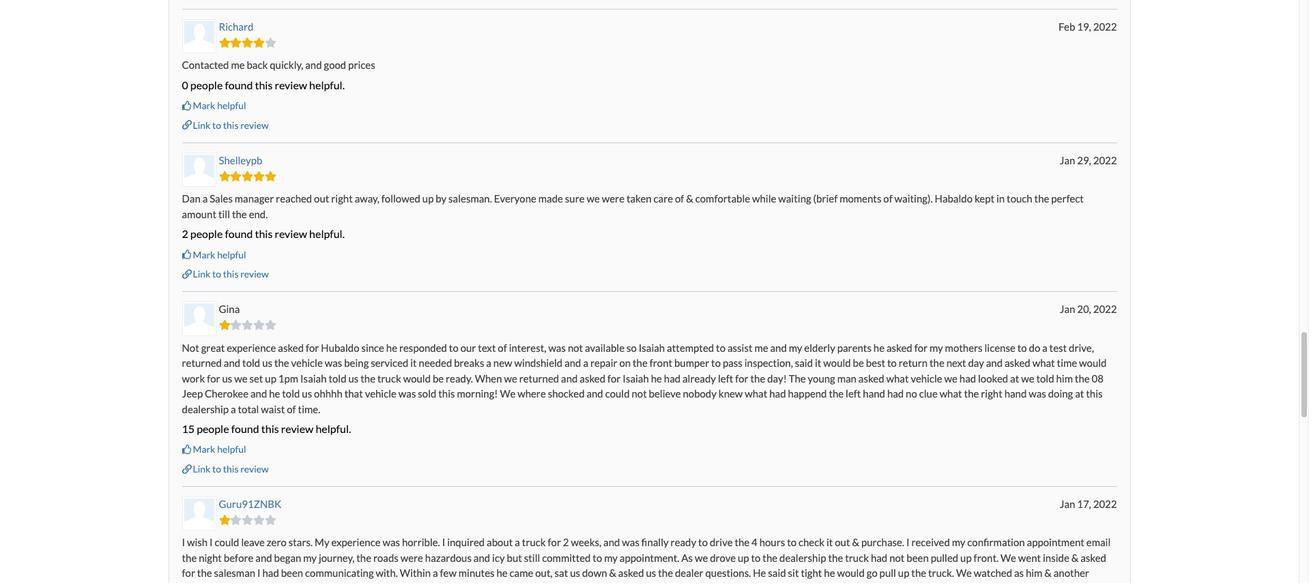 Task type: locate. For each thing, give the bounding box(es) containing it.
i left received at the bottom right
[[907, 537, 910, 549]]

helpful
[[217, 100, 246, 111], [217, 249, 246, 261], [217, 444, 246, 456]]

of left time.
[[287, 403, 296, 416]]

1 2022 from the top
[[1094, 21, 1117, 33]]

found down contacted
[[225, 78, 253, 91]]

link for 2
[[193, 268, 211, 280]]

and down another
[[1075, 583, 1092, 584]]

2 vertical spatial people
[[197, 423, 229, 436]]

2 vertical spatial link to this review
[[193, 464, 269, 475]]

0 vertical spatial 2
[[182, 228, 188, 240]]

link to this review button
[[182, 119, 269, 132], [182, 268, 269, 281], [182, 463, 269, 476]]

icy
[[492, 552, 505, 565]]

helpful. for 0 people found this review helpful.
[[309, 78, 345, 91]]

0 horizontal spatial left
[[718, 373, 734, 385]]

be down parents
[[853, 357, 864, 369]]

2 jan from the top
[[1060, 303, 1076, 316]]

appointment.
[[620, 552, 680, 565]]

1 vertical spatial him
[[1026, 568, 1043, 580]]

and down the great
[[224, 357, 240, 369]]

thumbs up image for 0
[[182, 101, 192, 111]]

to
[[212, 119, 221, 131], [212, 268, 221, 280], [449, 342, 459, 354], [716, 342, 726, 354], [1018, 342, 1027, 354], [712, 357, 721, 369], [888, 357, 897, 369], [212, 464, 221, 475], [699, 537, 708, 549], [787, 537, 797, 549], [593, 552, 602, 565], [751, 552, 761, 565], [316, 583, 326, 584], [437, 583, 446, 584], [596, 583, 606, 584]]

day!
[[768, 373, 787, 385]]

0 vertical spatial link to this review button
[[182, 119, 269, 132]]

not left believe
[[632, 388, 647, 400]]

1 link to this review button from the top
[[182, 119, 269, 132]]

up up short
[[898, 568, 910, 580]]

found down total
[[231, 423, 259, 436]]

few down sit
[[788, 583, 805, 584]]

1 mark helpful button from the top
[[182, 99, 246, 113]]

searched
[[657, 583, 698, 584]]

of
[[675, 193, 684, 205], [884, 193, 893, 205], [498, 342, 507, 354], [287, 403, 296, 416]]

1 vertical spatial experience
[[331, 537, 381, 549]]

link up shelleypb icon in the top left of the page
[[193, 119, 211, 131]]

15
[[182, 423, 195, 436]]

email
[[1087, 537, 1111, 549]]

1 horizontal spatial 2
[[563, 537, 569, 549]]

3 mark from the top
[[193, 444, 215, 456]]

for up committed
[[548, 537, 561, 549]]

hubaldo
[[321, 342, 360, 354]]

for
[[306, 342, 319, 354], [915, 342, 928, 354], [207, 373, 220, 385], [608, 373, 621, 385], [735, 373, 749, 385], [548, 537, 561, 549], [182, 568, 195, 580], [700, 583, 713, 584], [766, 583, 779, 584]]

to right forth
[[316, 583, 326, 584]]

we up as
[[1001, 552, 1017, 565]]

2 people found this review helpful.
[[182, 228, 345, 240]]

2 hand from the left
[[1005, 388, 1027, 400]]

2 horizontal spatial we
[[1001, 552, 1017, 565]]

20,
[[1078, 303, 1092, 316]]

it down elderly
[[815, 357, 822, 369]]

1 vertical spatial found
[[225, 228, 253, 240]]

do
[[1029, 342, 1041, 354]]

1 horizontal spatial been
[[907, 552, 929, 565]]

helpful. for 15 people found this review helpful.
[[316, 423, 351, 436]]

1 vertical spatial not
[[632, 388, 647, 400]]

0 horizontal spatial walked
[[225, 583, 257, 584]]

2 vertical spatial not
[[890, 552, 905, 565]]

and left good
[[305, 59, 322, 71]]

tight
[[801, 568, 822, 580]]

this up shelleypb
[[223, 119, 239, 131]]

stars.
[[289, 537, 313, 549]]

jan for 15 people found this review helpful.
[[1060, 303, 1076, 316]]

found for 2
[[225, 228, 253, 240]]

2 horizontal spatial truck
[[845, 552, 869, 565]]

0 horizontal spatial said
[[768, 568, 786, 580]]

2022 right 17,
[[1094, 499, 1117, 511]]

vehicle down he
[[732, 583, 764, 584]]

1 vertical spatial be
[[433, 373, 444, 385]]

1 mark helpful from the top
[[193, 100, 246, 111]]

for right the work
[[207, 373, 220, 385]]

4
[[752, 537, 758, 549]]

0 horizontal spatial not
[[568, 342, 583, 354]]

few
[[440, 568, 457, 580], [788, 583, 805, 584]]

sure
[[565, 193, 585, 205]]

1 horizontal spatial him
[[1057, 373, 1073, 385]]

him inside i wish i could leave zero stars. my experience was horrible. i inquired about a truck for 2 weeks, and was finally ready to drive the 4 hours to check it out & purchase. i received my confirmation appointment email the night before and began my journey, the roads were hazardous and icy but still committed to my appointment. as we drove up to the dealership the truck had not been pulled up front. we went inside & asked for the salesman i had been communicating with. within a few minutes he came out, sat us down & asked us the dealer questions. he said sit tight he would go pull up the truck. we watched as him & another salesman walked back & forth to the lockers & back again to the offices. they then walked out to the lot and searched for the vehicle for a few mins. long story short i was told the vehicle wasnt on the lot and t
[[1026, 568, 1043, 580]]

what up the no
[[887, 373, 909, 385]]

1 horizontal spatial right
[[981, 388, 1003, 400]]

1 vertical spatial link to this review
[[193, 268, 269, 280]]

0 vertical spatial said
[[795, 357, 813, 369]]

1 vertical spatial dealership
[[780, 552, 827, 565]]

him
[[1057, 373, 1073, 385], [1026, 568, 1043, 580]]

3 link from the top
[[193, 464, 211, 475]]

been up forth
[[281, 568, 303, 580]]

him inside not great experience asked for hubaldo since he responded to our text of interest, was not available so isaiah attempted to assist me and my elderly parents he asked for my mothers license to do a test drive, returned and told us the vehicle was being serviced it needed breaks a new windshield and a repair on the front bumper to pass inspection, said it would be best to return the next day and asked what time would work for us we set up 1pm isaiah told us the truck would be ready. when we returned and asked for isaiah he had already left for the day! the young man asked what vehicle we had looked at we told him the 08 jeep cherokee and he told us ohhhh that vehicle was sold this morning! we where shocked and could not believe nobody knew what had happend the left hand had no clue what the right hand was doing at this dealership a total waist of time.
[[1057, 373, 1073, 385]]

1 vertical spatial been
[[281, 568, 303, 580]]

to right best
[[888, 357, 897, 369]]

2 thumbs up image from the top
[[182, 445, 192, 455]]

1 link to this review from the top
[[193, 119, 269, 131]]

would up 'man'
[[824, 357, 851, 369]]

1 vertical spatial mark helpful button
[[182, 248, 246, 262]]

amount
[[182, 208, 216, 220]]

1 horizontal spatial were
[[602, 193, 625, 205]]

by
[[436, 193, 447, 205]]

1 vertical spatial link to this review button
[[182, 268, 269, 281]]

0 horizontal spatial could
[[215, 537, 239, 549]]

1 horizontal spatial could
[[605, 388, 630, 400]]

it down responded
[[411, 357, 417, 369]]

could inside i wish i could leave zero stars. my experience was horrible. i inquired about a truck for 2 weeks, and was finally ready to drive the 4 hours to check it out & purchase. i received my confirmation appointment email the night before and began my journey, the roads were hazardous and icy but still committed to my appointment. as we drove up to the dealership the truck had not been pulled up front. we went inside & asked for the salesman i had been communicating with. within a few minutes he came out, sat us down & asked us the dealer questions. he said sit tight he would go pull up the truck. we watched as him & another salesman walked back & forth to the lockers & back again to the offices. they then walked out to the lot and searched for the vehicle for a few mins. long story short i was told the vehicle wasnt on the lot and t
[[215, 537, 239, 549]]

1 horizontal spatial dealership
[[780, 552, 827, 565]]

mark for 2
[[193, 249, 215, 261]]

interest,
[[509, 342, 547, 354]]

had
[[664, 373, 681, 385], [960, 373, 976, 385], [770, 388, 786, 400], [888, 388, 904, 400], [871, 552, 888, 565], [263, 568, 279, 580]]

0 vertical spatial found
[[225, 78, 253, 91]]

3 helpful from the top
[[217, 444, 246, 456]]

2 horizontal spatial not
[[890, 552, 905, 565]]

1 vertical spatial mark helpful
[[193, 249, 246, 261]]

on inside not great experience asked for hubaldo since he responded to our text of interest, was not available so isaiah attempted to assist me and my elderly parents he asked for my mothers license to do a test drive, returned and told us the vehicle was being serviced it needed breaks a new windshield and a repair on the front bumper to pass inspection, said it would be best to return the next day and asked what time would work for us we set up 1pm isaiah told us the truck would be ready. when we returned and asked for isaiah he had already left for the day! the young man asked what vehicle we had looked at we told him the 08 jeep cherokee and he told us ohhhh that vehicle was sold this morning! we where shocked and could not believe nobody knew what had happend the left hand had no clue what the right hand was doing at this dealership a total waist of time.
[[620, 357, 631, 369]]

link image down 15
[[182, 465, 192, 474]]

clue
[[920, 388, 938, 400]]

we inside not great experience asked for hubaldo since he responded to our text of interest, was not available so isaiah attempted to assist me and my elderly parents he asked for my mothers license to do a test drive, returned and told us the vehicle was being serviced it needed breaks a new windshield and a repair on the front bumper to pass inspection, said it would be best to return the next day and asked what time would work for us we set up 1pm isaiah told us the truck would be ready. when we returned and asked for isaiah he had already left for the day! the young man asked what vehicle we had looked at we told him the 08 jeep cherokee and he told us ohhhh that vehicle was sold this morning! we where shocked and could not believe nobody knew what had happend the left hand had no clue what the right hand was doing at this dealership a total waist of time.
[[500, 388, 516, 400]]

1 link image from the top
[[182, 120, 192, 130]]

2 mark helpful button from the top
[[182, 248, 246, 262]]

jan 29, 2022
[[1060, 154, 1117, 167]]

1 horizontal spatial we
[[957, 568, 972, 580]]

the down being
[[361, 373, 376, 385]]

0 vertical spatial mark helpful button
[[182, 99, 246, 113]]

0 horizontal spatial we
[[500, 388, 516, 400]]

set
[[250, 373, 263, 385]]

2 vertical spatial helpful
[[217, 444, 246, 456]]

0 vertical spatial helpful
[[217, 100, 246, 111]]

2 mark helpful from the top
[[193, 249, 246, 261]]

returned up the work
[[182, 357, 222, 369]]

us down appointment.
[[646, 568, 656, 580]]

3 jan from the top
[[1060, 499, 1076, 511]]

comfortable
[[696, 193, 750, 205]]

0 vertical spatial few
[[440, 568, 457, 580]]

asked up 1pm on the bottom of the page
[[278, 342, 304, 354]]

0 horizontal spatial right
[[331, 193, 353, 205]]

0 horizontal spatial 2
[[182, 228, 188, 240]]

1 helpful from the top
[[217, 100, 246, 111]]

0 vertical spatial were
[[602, 193, 625, 205]]

while
[[752, 193, 777, 205]]

would up long
[[837, 568, 865, 580]]

1 thumbs up image from the top
[[182, 101, 192, 111]]

0 vertical spatial mark helpful
[[193, 100, 246, 111]]

a up again
[[433, 568, 438, 580]]

0 horizontal spatial few
[[440, 568, 457, 580]]

my left mothers
[[930, 342, 943, 354]]

the down truck.
[[951, 583, 966, 584]]

i
[[182, 537, 185, 549], [210, 537, 213, 549], [442, 537, 445, 549], [907, 537, 910, 549], [257, 568, 261, 580], [907, 583, 910, 584]]

up left front.
[[961, 552, 972, 565]]

0 vertical spatial been
[[907, 552, 929, 565]]

2 vertical spatial mark helpful button
[[182, 443, 246, 457]]

was up windshield on the left of page
[[549, 342, 566, 354]]

review up guru91znbk
[[240, 464, 269, 475]]

2022 right the '29,'
[[1094, 154, 1117, 167]]

this
[[255, 78, 273, 91], [223, 119, 239, 131], [255, 228, 273, 240], [223, 268, 239, 280], [439, 388, 455, 400], [1087, 388, 1103, 400], [261, 423, 279, 436], [223, 464, 239, 475]]

ready.
[[446, 373, 473, 385]]

2 walked from the left
[[545, 583, 577, 584]]

guru91znbk
[[219, 499, 281, 511]]

1 jan from the top
[[1060, 154, 1076, 167]]

0 vertical spatial him
[[1057, 373, 1073, 385]]

were
[[602, 193, 625, 205], [401, 552, 423, 565]]

my up pulled
[[952, 537, 966, 549]]

link image down 0
[[182, 120, 192, 130]]

mark helpful button for 2
[[182, 248, 246, 262]]

helpful for 2
[[217, 249, 246, 261]]

star image
[[230, 37, 242, 48], [242, 37, 253, 48], [265, 37, 276, 48], [219, 171, 230, 181], [230, 171, 242, 181], [253, 171, 265, 181], [265, 171, 276, 181], [219, 320, 230, 330], [265, 320, 276, 330], [242, 515, 253, 526], [253, 515, 265, 526], [265, 515, 276, 526]]

1 vertical spatial left
[[846, 388, 861, 400]]

made
[[539, 193, 563, 205]]

experience up set
[[227, 342, 276, 354]]

so
[[627, 342, 637, 354]]

it
[[411, 357, 417, 369], [815, 357, 822, 369], [827, 537, 833, 549]]

right down looked
[[981, 388, 1003, 400]]

1 mark from the top
[[193, 100, 215, 111]]

0 horizontal spatial me
[[231, 59, 245, 71]]

next
[[947, 357, 967, 369]]

my left elderly
[[789, 342, 803, 354]]

0 vertical spatial thumbs up image
[[182, 101, 192, 111]]

2 mark from the top
[[193, 249, 215, 261]]

the down 'man'
[[829, 388, 844, 400]]

2 vertical spatial found
[[231, 423, 259, 436]]

asked up return
[[887, 342, 913, 354]]

license
[[985, 342, 1016, 354]]

1 horizontal spatial lot
[[1061, 583, 1073, 584]]

1 horizontal spatial on
[[1031, 583, 1042, 584]]

experience
[[227, 342, 276, 354], [331, 537, 381, 549]]

roads
[[373, 552, 399, 565]]

2 vertical spatial link to this review button
[[182, 463, 269, 476]]

1 horizontal spatial left
[[846, 388, 861, 400]]

2 link to this review button from the top
[[182, 268, 269, 281]]

1 vertical spatial returned
[[519, 373, 559, 385]]

helpful down 2 people found this review helpful.
[[217, 249, 246, 261]]

left down 'man'
[[846, 388, 861, 400]]

gina
[[219, 303, 240, 316]]

serviced
[[371, 357, 409, 369]]

mark for 15
[[193, 444, 215, 456]]

2 vertical spatial helpful.
[[316, 423, 351, 436]]

it inside i wish i could leave zero stars. my experience was horrible. i inquired about a truck for 2 weeks, and was finally ready to drive the 4 hours to check it out & purchase. i received my confirmation appointment email the night before and began my journey, the roads were hazardous and icy but still committed to my appointment. as we drove up to the dealership the truck had not been pulled up front. we went inside & asked for the salesman i had been communicating with. within a few minutes he came out, sat us down & asked us the dealer questions. he said sit tight he would go pull up the truck. we watched as him & another salesman walked back & forth to the lockers & back again to the offices. they then walked out to the lot and searched for the vehicle for a few mins. long story short i was told the vehicle wasnt on the lot and t
[[827, 537, 833, 549]]

people for 15
[[197, 423, 229, 436]]

0 horizontal spatial returned
[[182, 357, 222, 369]]

truck
[[378, 373, 401, 385], [522, 537, 546, 549], [845, 552, 869, 565]]

1 vertical spatial we
[[1001, 552, 1017, 565]]

we inside i wish i could leave zero stars. my experience was horrible. i inquired about a truck for 2 weeks, and was finally ready to drive the 4 hours to check it out & purchase. i received my confirmation appointment email the night before and began my journey, the roads were hazardous and icy but still committed to my appointment. as we drove up to the dealership the truck had not been pulled up front. we went inside & asked for the salesman i had been communicating with. within a few minutes he came out, sat us down & asked us the dealer questions. he said sit tight he would go pull up the truck. we watched as him & another salesman walked back & forth to the lockers & back again to the offices. they then walked out to the lot and searched for the vehicle for a few mins. long story short i was told the vehicle wasnt on the lot and t
[[695, 552, 708, 565]]

link to this review button for 2
[[182, 268, 269, 281]]

2022 right 20,
[[1094, 303, 1117, 316]]

at right doing
[[1076, 388, 1085, 400]]

said inside i wish i could leave zero stars. my experience was horrible. i inquired about a truck for 2 weeks, and was finally ready to drive the 4 hours to check it out & purchase. i received my confirmation appointment email the night before and began my journey, the roads were hazardous and icy but still committed to my appointment. as we drove up to the dealership the truck had not been pulled up front. we went inside & asked for the salesman i had been communicating with. within a few minutes he came out, sat us down & asked us the dealer questions. he said sit tight he would go pull up the truck. we watched as him & another salesman walked back & forth to the lockers & back again to the offices. they then walked out to the lot and searched for the vehicle for a few mins. long story short i was told the vehicle wasnt on the lot and t
[[768, 568, 786, 580]]

0 vertical spatial link
[[193, 119, 211, 131]]

few down hazardous
[[440, 568, 457, 580]]

0 vertical spatial people
[[190, 78, 223, 91]]

1 vertical spatial out
[[835, 537, 850, 549]]

1 vertical spatial helpful
[[217, 249, 246, 261]]

night
[[199, 552, 222, 565]]

drove
[[710, 552, 736, 565]]

hand down best
[[863, 388, 886, 400]]

link right link image
[[193, 268, 211, 280]]

0 horizontal spatial were
[[401, 552, 423, 565]]

for down pass in the bottom of the page
[[735, 373, 749, 385]]

left
[[718, 373, 734, 385], [846, 388, 861, 400]]

right inside not great experience asked for hubaldo since he responded to our text of interest, was not available so isaiah attempted to assist me and my elderly parents he asked for my mothers license to do a test drive, returned and told us the vehicle was being serviced it needed breaks a new windshield and a repair on the front bumper to pass inspection, said it would be best to return the next day and asked what time would work for us we set up 1pm isaiah told us the truck would be ready. when we returned and asked for isaiah he had already left for the day! the young man asked what vehicle we had looked at we told him the 08 jeep cherokee and he told us ohhhh that vehicle was sold this morning! we where shocked and could not believe nobody knew what had happend the left hand had no clue what the right hand was doing at this dealership a total waist of time.
[[981, 388, 1003, 400]]

2 vertical spatial truck
[[845, 552, 869, 565]]

they
[[499, 583, 521, 584]]

link to this review up shelleypb
[[193, 119, 269, 131]]

we down the next
[[945, 373, 958, 385]]

0 horizontal spatial experience
[[227, 342, 276, 354]]

right
[[331, 193, 353, 205], [981, 388, 1003, 400]]

review down quickly,
[[275, 78, 307, 91]]

0 vertical spatial link to this review
[[193, 119, 269, 131]]

1 link from the top
[[193, 119, 211, 131]]

available
[[585, 342, 625, 354]]

helpful. down good
[[309, 78, 345, 91]]

salesman down before
[[214, 568, 255, 580]]

2 helpful from the top
[[217, 249, 246, 261]]

2 vertical spatial we
[[957, 568, 972, 580]]

i down leave on the left of page
[[257, 568, 261, 580]]

1 horizontal spatial hand
[[1005, 388, 1027, 400]]

2 vertical spatial out
[[579, 583, 594, 584]]

star image
[[219, 37, 230, 48], [253, 37, 265, 48], [242, 171, 253, 181], [230, 320, 242, 330], [242, 320, 253, 330], [253, 320, 265, 330], [219, 515, 230, 526], [230, 515, 242, 526]]

mark for 0
[[193, 100, 215, 111]]

before
[[224, 552, 254, 565]]

waiting
[[779, 193, 812, 205]]

1 vertical spatial truck
[[522, 537, 546, 549]]

mark helpful button down 0
[[182, 99, 246, 113]]

and down leave on the left of page
[[256, 552, 272, 565]]

3 mark helpful button from the top
[[182, 443, 246, 457]]

mark helpful for 0
[[193, 100, 246, 111]]

0 vertical spatial right
[[331, 193, 353, 205]]

would
[[824, 357, 851, 369], [1080, 357, 1107, 369], [403, 373, 431, 385], [837, 568, 865, 580]]

had up believe
[[664, 373, 681, 385]]

told up doing
[[1037, 373, 1055, 385]]

this up the guru91znbk link
[[223, 464, 239, 475]]

3 mark helpful from the top
[[193, 444, 246, 456]]

2 2022 from the top
[[1094, 154, 1117, 167]]

1 vertical spatial could
[[215, 537, 239, 549]]

2 link from the top
[[193, 268, 211, 280]]

he up they
[[497, 568, 508, 580]]

gina image
[[184, 304, 214, 334]]

we
[[587, 193, 600, 205], [234, 373, 248, 385], [504, 373, 517, 385], [945, 373, 958, 385], [1022, 373, 1035, 385], [695, 552, 708, 565]]

2 link to this review from the top
[[193, 268, 269, 280]]

since
[[361, 342, 384, 354]]

19,
[[1078, 21, 1092, 33]]

1 horizontal spatial me
[[755, 342, 769, 354]]

dan
[[182, 193, 201, 205]]

2 vertical spatial mark
[[193, 444, 215, 456]]

would inside i wish i could leave zero stars. my experience was horrible. i inquired about a truck for 2 weeks, and was finally ready to drive the 4 hours to check it out & purchase. i received my confirmation appointment email the night before and began my journey, the roads were hazardous and icy but still committed to my appointment. as we drove up to the dealership the truck had not been pulled up front. we went inside & asked for the salesman i had been communicating with. within a few minutes he came out, sat us down & asked us the dealer questions. he said sit tight he would go pull up the truck. we watched as him & another salesman walked back & forth to the lockers & back again to the offices. they then walked out to the lot and searched for the vehicle for a few mins. long story short i was told the vehicle wasnt on the lot and t
[[837, 568, 865, 580]]

2 link image from the top
[[182, 465, 192, 474]]

be down needed
[[433, 373, 444, 385]]

asked down the email on the bottom right of page
[[1081, 552, 1107, 565]]

up left by
[[423, 193, 434, 205]]

up inside dan a sales manager reached out right away, followed up by salesman. everyone made sure we were taken care of & comfortable while waiting (brief moments of waiting). habaldo kept in touch the perfect amount till the end.
[[423, 193, 434, 205]]

great
[[201, 342, 225, 354]]

watched
[[974, 568, 1013, 580]]

the down another
[[1044, 583, 1059, 584]]

thumbs up image
[[182, 101, 192, 111], [182, 445, 192, 455]]

& inside dan a sales manager reached out right away, followed up by salesman. everyone made sure we were taken care of & comfortable while waiting (brief moments of waiting). habaldo kept in touch the perfect amount till the end.
[[686, 193, 694, 205]]

the
[[1035, 193, 1050, 205], [232, 208, 247, 220], [274, 357, 289, 369], [633, 357, 648, 369], [930, 357, 945, 369], [361, 373, 376, 385], [751, 373, 766, 385], [1075, 373, 1090, 385], [829, 388, 844, 400], [964, 388, 979, 400], [735, 537, 750, 549], [182, 552, 197, 565], [357, 552, 371, 565], [763, 552, 778, 565], [829, 552, 843, 565], [197, 568, 212, 580], [658, 568, 673, 580], [912, 568, 927, 580], [328, 583, 342, 584], [448, 583, 463, 584], [608, 583, 623, 584], [715, 583, 730, 584], [951, 583, 966, 584], [1044, 583, 1059, 584]]

a left total
[[231, 403, 236, 416]]

could down repair
[[605, 388, 630, 400]]

1 vertical spatial said
[[768, 568, 786, 580]]

dealership inside not great experience asked for hubaldo since he responded to our text of interest, was not available so isaiah attempted to assist me and my elderly parents he asked for my mothers license to do a test drive, returned and told us the vehicle was being serviced it needed breaks a new windshield and a repair on the front bumper to pass inspection, said it would be best to return the next day and asked what time would work for us we set up 1pm isaiah told us the truck would be ready. when we returned and asked for isaiah he had already left for the day! the young man asked what vehicle we had looked at we told him the 08 jeep cherokee and he told us ohhhh that vehicle was sold this morning! we where shocked and could not believe nobody knew what had happend the left hand had no clue what the right hand was doing at this dealership a total waist of time.
[[182, 403, 229, 416]]

0 horizontal spatial hand
[[863, 388, 886, 400]]

link image
[[182, 120, 192, 130], [182, 465, 192, 474]]

link to this review for 0
[[193, 119, 269, 131]]

0 vertical spatial we
[[500, 388, 516, 400]]

responded
[[399, 342, 447, 354]]

guru91znbk image
[[184, 499, 214, 529]]

richard link
[[219, 21, 254, 33]]

3 link to this review button from the top
[[182, 463, 269, 476]]

what right clue on the right bottom of page
[[940, 388, 963, 400]]

ready
[[671, 537, 697, 549]]

we right truck.
[[957, 568, 972, 580]]

what down do
[[1033, 357, 1055, 369]]

lot down another
[[1061, 583, 1073, 584]]

forth
[[291, 583, 314, 584]]

1pm
[[278, 373, 298, 385]]

1 vertical spatial right
[[981, 388, 1003, 400]]

people down contacted
[[190, 78, 223, 91]]

walked
[[225, 583, 257, 584], [545, 583, 577, 584]]

1 vertical spatial me
[[755, 342, 769, 354]]

our
[[461, 342, 476, 354]]

0 vertical spatial on
[[620, 357, 631, 369]]

out,
[[535, 568, 553, 580]]

0 vertical spatial helpful.
[[309, 78, 345, 91]]

1 vertical spatial mark
[[193, 249, 215, 261]]

mothers
[[945, 342, 983, 354]]

1 vertical spatial link
[[193, 268, 211, 280]]

nobody
[[683, 388, 717, 400]]

0 vertical spatial out
[[314, 193, 329, 205]]

2 vertical spatial mark helpful
[[193, 444, 246, 456]]

1 vertical spatial people
[[190, 228, 223, 240]]

we left where
[[500, 388, 516, 400]]

mark helpful button for 0
[[182, 99, 246, 113]]

told down 1pm on the bottom of the page
[[282, 388, 300, 400]]

mark helpful for 15
[[193, 444, 246, 456]]

sold
[[418, 388, 437, 400]]

helpful for 15
[[217, 444, 246, 456]]

0 horizontal spatial lot
[[625, 583, 637, 584]]

not left available
[[568, 342, 583, 354]]

review up shelleypb
[[240, 119, 269, 131]]

go
[[867, 568, 878, 580]]

of left waiting).
[[884, 193, 893, 205]]

2 horizontal spatial it
[[827, 537, 833, 549]]

on right wasnt
[[1031, 583, 1042, 584]]

3 link to this review from the top
[[193, 464, 269, 475]]

1 horizontal spatial few
[[788, 583, 805, 584]]

17,
[[1078, 499, 1092, 511]]

up right drove
[[738, 552, 749, 565]]

were inside i wish i could leave zero stars. my experience was horrible. i inquired about a truck for 2 weeks, and was finally ready to drive the 4 hours to check it out & purchase. i received my confirmation appointment email the night before and began my journey, the roads were hazardous and icy but still committed to my appointment. as we drove up to the dealership the truck had not been pulled up front. we went inside & asked for the salesman i had been communicating with. within a few minutes he came out, sat us down & asked us the dealer questions. he said sit tight he would go pull up the truck. we watched as him & another salesman walked back & forth to the lockers & back again to the offices. they then walked out to the lot and searched for the vehicle for a few mins. long story short i was told the vehicle wasnt on the lot and t
[[401, 552, 423, 565]]

out right reached
[[314, 193, 329, 205]]

had down purchase.
[[871, 552, 888, 565]]

my
[[789, 342, 803, 354], [930, 342, 943, 354], [952, 537, 966, 549], [303, 552, 317, 565], [604, 552, 618, 565]]

this down contacted me back quickly, and good prices
[[255, 78, 273, 91]]

0 vertical spatial left
[[718, 373, 734, 385]]

3 2022 from the top
[[1094, 303, 1117, 316]]

total
[[238, 403, 259, 416]]

pass
[[723, 357, 743, 369]]

0 horizontal spatial him
[[1026, 568, 1043, 580]]

jeep
[[182, 388, 203, 400]]

check
[[799, 537, 825, 549]]



Task type: vqa. For each thing, say whether or not it's contained in the screenshot.
account.
no



Task type: describe. For each thing, give the bounding box(es) containing it.
(brief
[[814, 193, 838, 205]]

offices.
[[465, 583, 497, 584]]

had down began
[[263, 568, 279, 580]]

vehicle up clue on the right bottom of page
[[911, 373, 943, 385]]

people for 0
[[190, 78, 223, 91]]

was down hubaldo
[[325, 357, 342, 369]]

link to this review for 2
[[193, 268, 269, 280]]

asked down appointment.
[[619, 568, 644, 580]]

of right care
[[675, 193, 684, 205]]

0 vertical spatial not
[[568, 342, 583, 354]]

1 horizontal spatial truck
[[522, 537, 546, 549]]

salesman.
[[449, 193, 492, 205]]

doing
[[1049, 388, 1074, 400]]

the up 1pm on the bottom of the page
[[274, 357, 289, 369]]

link to this review button for 15
[[182, 463, 269, 476]]

helpful. for 2 people found this review helpful.
[[309, 228, 345, 240]]

we down do
[[1022, 373, 1035, 385]]

purchase.
[[862, 537, 905, 549]]

for down dealer
[[700, 583, 713, 584]]

0 vertical spatial salesman
[[214, 568, 255, 580]]

us right sat
[[570, 568, 580, 580]]

review down reached
[[275, 228, 307, 240]]

the down appointment.
[[608, 583, 623, 584]]

08
[[1092, 373, 1104, 385]]

began
[[274, 552, 301, 565]]

& down inside
[[1045, 568, 1052, 580]]

perfect
[[1052, 193, 1084, 205]]

us up set
[[262, 357, 272, 369]]

vehicle right that
[[365, 388, 397, 400]]

0 horizontal spatial been
[[281, 568, 303, 580]]

& left forth
[[282, 583, 289, 584]]

2 inside i wish i could leave zero stars. my experience was horrible. i inquired about a truck for 2 weeks, and was finally ready to drive the 4 hours to check it out & purchase. i received my confirmation appointment email the night before and began my journey, the roads were hazardous and icy but still committed to my appointment. as we drove up to the dealership the truck had not been pulled up front. we went inside & asked for the salesman i had been communicating with. within a few minutes he came out, sat us down & asked us the dealer questions. he said sit tight he would go pull up the truck. we watched as him & another salesman walked back & forth to the lockers & back again to the offices. they then walked out to the lot and searched for the vehicle for a few mins. long story short i was told the vehicle wasnt on the lot and t
[[563, 537, 569, 549]]

0 people found this review helpful.
[[182, 78, 345, 91]]

wish
[[187, 537, 208, 549]]

29,
[[1078, 154, 1092, 167]]

review down 2 people found this review helpful.
[[240, 268, 269, 280]]

and left repair
[[565, 357, 581, 369]]

the down communicating at the bottom
[[328, 583, 342, 584]]

back down with.
[[388, 583, 409, 584]]

the down so
[[633, 357, 648, 369]]

the down inspection,
[[751, 373, 766, 385]]

to down down
[[596, 583, 606, 584]]

in
[[997, 193, 1005, 205]]

text
[[478, 342, 496, 354]]

1 vertical spatial few
[[788, 583, 805, 584]]

needed
[[419, 357, 452, 369]]

0 horizontal spatial it
[[411, 357, 417, 369]]

away,
[[355, 193, 380, 205]]

2022 for 0 people found this review helpful.
[[1094, 21, 1117, 33]]

link for 15
[[193, 464, 211, 475]]

0 horizontal spatial be
[[433, 373, 444, 385]]

to up down
[[593, 552, 602, 565]]

short
[[881, 583, 905, 584]]

the down wish
[[182, 552, 197, 565]]

new
[[494, 357, 512, 369]]

truck.
[[929, 568, 955, 580]]

this down waist
[[261, 423, 279, 436]]

already
[[683, 373, 716, 385]]

my up down
[[604, 552, 618, 565]]

the up "searched"
[[658, 568, 673, 580]]

the down minutes
[[448, 583, 463, 584]]

up inside not great experience asked for hubaldo since he responded to our text of interest, was not available so isaiah attempted to assist me and my elderly parents he asked for my mothers license to do a test drive, returned and told us the vehicle was being serviced it needed breaks a new windshield and a repair on the front bumper to pass inspection, said it would be best to return the next day and asked what time would work for us we set up 1pm isaiah told us the truck would be ready. when we returned and asked for isaiah he had already left for the day! the young man asked what vehicle we had looked at we told him the 08 jeep cherokee and he told us ohhhh that vehicle was sold this morning! we where shocked and could not believe nobody knew what had happend the left hand had no clue what the right hand was doing at this dealership a total waist of time.
[[265, 373, 276, 385]]

a inside dan a sales manager reached out right away, followed up by salesman. everyone made sure we were taken care of & comfortable while waiting (brief moments of waiting). habaldo kept in touch the perfect amount till the end.
[[203, 193, 208, 205]]

we left set
[[234, 373, 248, 385]]

to left assist
[[716, 342, 726, 354]]

breaks
[[454, 357, 484, 369]]

weeks,
[[571, 537, 602, 549]]

for down wish
[[182, 568, 195, 580]]

helpful for 0
[[217, 100, 246, 111]]

moments
[[840, 193, 882, 205]]

me inside not great experience asked for hubaldo since he responded to our text of interest, was not available so isaiah attempted to assist me and my elderly parents he asked for my mothers license to do a test drive, returned and told us the vehicle was being serviced it needed breaks a new windshield and a repair on the front bumper to pass inspection, said it would be best to return the next day and asked what time would work for us we set up 1pm isaiah told us the truck would be ready. when we returned and asked for isaiah he had already left for the day! the young man asked what vehicle we had looked at we told him the 08 jeep cherokee and he told us ohhhh that vehicle was sold this morning! we where shocked and could not believe nobody knew what had happend the left hand had no clue what the right hand was doing at this dealership a total waist of time.
[[755, 342, 769, 354]]

2022 for 2 people found this review helpful.
[[1094, 154, 1117, 167]]

not great experience asked for hubaldo since he responded to our text of interest, was not available so isaiah attempted to assist me and my elderly parents he asked for my mothers license to do a test drive, returned and told us the vehicle was being serviced it needed breaks a new windshield and a repair on the front bumper to pass inspection, said it would be best to return the next day and asked what time would work for us we set up 1pm isaiah told us the truck would be ready. when we returned and asked for isaiah he had already left for the day! the young man asked what vehicle we had looked at we told him the 08 jeep cherokee and he told us ohhhh that vehicle was sold this morning! we where shocked and could not believe nobody knew what had happend the left hand had no clue what the right hand was doing at this dealership a total waist of time.
[[182, 342, 1107, 416]]

when
[[475, 373, 502, 385]]

touch
[[1007, 193, 1033, 205]]

out inside dan a sales manager reached out right away, followed up by salesman. everyone made sure we were taken care of & comfortable while waiting (brief moments of waiting). habaldo kept in touch the perfect amount till the end.
[[314, 193, 329, 205]]

with.
[[376, 568, 398, 580]]

happend
[[788, 388, 827, 400]]

thumbs up image
[[182, 250, 192, 260]]

link for 0
[[193, 119, 211, 131]]

would up sold
[[403, 373, 431, 385]]

1 horizontal spatial it
[[815, 357, 822, 369]]

and right the shocked
[[587, 388, 603, 400]]

jan for 2 people found this review helpful.
[[1060, 154, 1076, 167]]

the left roads
[[357, 552, 371, 565]]

to down 4
[[751, 552, 761, 565]]

people for 2
[[190, 228, 223, 240]]

i right wish
[[210, 537, 213, 549]]

return
[[899, 357, 928, 369]]

the right touch
[[1035, 193, 1050, 205]]

link image for 15
[[182, 465, 192, 474]]

experience inside i wish i could leave zero stars. my experience was horrible. i inquired about a truck for 2 weeks, and was finally ready to drive the 4 hours to check it out & purchase. i received my confirmation appointment email the night before and began my journey, the roads were hazardous and icy but still committed to my appointment. as we drove up to the dealership the truck had not been pulled up front. we went inside & asked for the salesman i had been communicating with. within a few minutes he came out, sat us down & asked us the dealer questions. he said sit tight he would go pull up the truck. we watched as him & another salesman walked back & forth to the lockers & back again to the offices. they then walked out to the lot and searched for the vehicle for a few mins. long story short i was told the vehicle wasnt on the lot and t
[[331, 537, 381, 549]]

ohhhh
[[314, 388, 343, 400]]

vehicle down watched
[[968, 583, 1000, 584]]

sit
[[788, 568, 799, 580]]

us up time.
[[302, 388, 312, 400]]

he
[[753, 568, 766, 580]]

reached
[[276, 193, 312, 205]]

1 horizontal spatial at
[[1076, 388, 1085, 400]]

and up looked
[[986, 357, 1003, 369]]

found for 0
[[225, 78, 253, 91]]

committed
[[542, 552, 591, 565]]

were inside dan a sales manager reached out right away, followed up by salesman. everyone made sure we were taken care of & comfortable while waiting (brief moments of waiting). habaldo kept in touch the perfect amount till the end.
[[602, 193, 625, 205]]

feb
[[1059, 21, 1076, 33]]

had left the no
[[888, 388, 904, 400]]

man
[[838, 373, 857, 385]]

he up best
[[874, 342, 885, 354]]

was up roads
[[383, 537, 400, 549]]

the left truck.
[[912, 568, 927, 580]]

isaiah up front
[[639, 342, 665, 354]]

dealership inside i wish i could leave zero stars. my experience was horrible. i inquired about a truck for 2 weeks, and was finally ready to drive the 4 hours to check it out & purchase. i received my confirmation appointment email the night before and began my journey, the roads were hazardous and icy but still committed to my appointment. as we drove up to the dealership the truck had not been pulled up front. we went inside & asked for the salesman i had been communicating with. within a few minutes he came out, sat us down & asked us the dealer questions. he said sit tight he would go pull up the truck. we watched as him & another salesman walked back & forth to the lockers & back again to the offices. they then walked out to the lot and searched for the vehicle for a few mins. long story short i was told the vehicle wasnt on the lot and t
[[780, 552, 827, 565]]

and up the shocked
[[561, 373, 578, 385]]

followed
[[382, 193, 421, 205]]

link to this review for 15
[[193, 464, 269, 475]]

the down questions.
[[715, 583, 730, 584]]

inquired
[[447, 537, 485, 549]]

guru91znbk link
[[219, 499, 281, 511]]

inspection,
[[745, 357, 793, 369]]

richard image
[[184, 21, 214, 51]]

said inside not great experience asked for hubaldo since he responded to our text of interest, was not available so isaiah attempted to assist me and my elderly parents he asked for my mothers license to do a test drive, returned and told us the vehicle was being serviced it needed breaks a new windshield and a repair on the front bumper to pass inspection, said it would be best to return the next day and asked what time would work for us we set up 1pm isaiah told us the truck would be ready. when we returned and asked for isaiah he had already left for the day! the young man asked what vehicle we had looked at we told him the 08 jeep cherokee and he told us ohhhh that vehicle was sold this morning! we where shocked and could not believe nobody knew what had happend the left hand had no clue what the right hand was doing at this dealership a total waist of time.
[[795, 357, 813, 369]]

would up 08
[[1080, 357, 1107, 369]]

link to this review button for 0
[[182, 119, 269, 132]]

i left wish
[[182, 537, 185, 549]]

1 lot from the left
[[625, 583, 637, 584]]

4 2022 from the top
[[1094, 499, 1117, 511]]

everyone
[[494, 193, 537, 205]]

0 vertical spatial returned
[[182, 357, 222, 369]]

minutes
[[459, 568, 495, 580]]

to left do
[[1018, 342, 1027, 354]]

my
[[315, 537, 330, 549]]

kept
[[975, 193, 995, 205]]

story
[[856, 583, 879, 584]]

but
[[507, 552, 522, 565]]

the down hours on the bottom right
[[763, 552, 778, 565]]

habaldo
[[935, 193, 973, 205]]

front
[[650, 357, 673, 369]]

best
[[866, 357, 886, 369]]

experience inside not great experience asked for hubaldo since he responded to our text of interest, was not available so isaiah attempted to assist me and my elderly parents he asked for my mothers license to do a test drive, returned and told us the vehicle was being serviced it needed breaks a new windshield and a repair on the front bumper to pass inspection, said it would be best to return the next day and asked what time would work for us we set up 1pm isaiah told us the truck would be ready. when we returned and asked for isaiah he had already left for the day! the young man asked what vehicle we had looked at we told him the 08 jeep cherokee and he told us ohhhh that vehicle was sold this morning! we where shocked and could not believe nobody knew what had happend the left hand had no clue what the right hand was doing at this dealership a total waist of time.
[[227, 342, 276, 354]]

a up but
[[515, 537, 520, 549]]

what right knew
[[745, 388, 768, 400]]

thumbs up image for 15
[[182, 445, 192, 455]]

shelleypb image
[[184, 155, 214, 185]]

on inside i wish i could leave zero stars. my experience was horrible. i inquired about a truck for 2 weeks, and was finally ready to drive the 4 hours to check it out & purchase. i received my confirmation appointment email the night before and began my journey, the roads were hazardous and icy but still committed to my appointment. as we drove up to the dealership the truck had not been pulled up front. we went inside & asked for the salesman i had been communicating with. within a few minutes he came out, sat us down & asked us the dealer questions. he said sit tight he would go pull up the truck. we watched as him & another salesman walked back & forth to the lockers & back again to the offices. they then walked out to the lot and searched for the vehicle for a few mins. long story short i was told the vehicle wasnt on the lot and t
[[1031, 583, 1042, 584]]

0 vertical spatial me
[[231, 59, 245, 71]]

to right hours on the bottom right
[[787, 537, 797, 549]]

received
[[912, 537, 950, 549]]

truck inside not great experience asked for hubaldo since he responded to our text of interest, was not available so isaiah attempted to assist me and my elderly parents he asked for my mothers license to do a test drive, returned and told us the vehicle was being serviced it needed breaks a new windshield and a repair on the front bumper to pass inspection, said it would be best to return the next day and asked what time would work for us we set up 1pm isaiah told us the truck would be ready. when we returned and asked for isaiah he had already left for the day! the young man asked what vehicle we had looked at we told him the 08 jeep cherokee and he told us ohhhh that vehicle was sold this morning! we where shocked and could not believe nobody knew what had happend the left hand had no clue what the right hand was doing at this dealership a total waist of time.
[[378, 373, 401, 385]]

that
[[345, 388, 363, 400]]

jan 17, 2022
[[1060, 499, 1117, 511]]

prices
[[348, 59, 375, 71]]

1 vertical spatial salesman
[[182, 583, 223, 584]]

for down he
[[766, 583, 779, 584]]

mark helpful for 2
[[193, 249, 246, 261]]

morning!
[[457, 388, 498, 400]]

came
[[510, 568, 534, 580]]

the left the next
[[930, 357, 945, 369]]

2 horizontal spatial out
[[835, 537, 850, 549]]

mins.
[[807, 583, 830, 584]]

0 vertical spatial at
[[1011, 373, 1020, 385]]

we inside dan a sales manager reached out right away, followed up by salesman. everyone made sure we were taken care of & comfortable while waiting (brief moments of waiting). habaldo kept in touch the perfect amount till the end.
[[587, 193, 600, 205]]

taken
[[627, 193, 652, 205]]

sat
[[555, 568, 568, 580]]

of up the new
[[498, 342, 507, 354]]

asked down do
[[1005, 357, 1031, 369]]

2 lot from the left
[[1061, 583, 1073, 584]]

right inside dan a sales manager reached out right away, followed up by salesman. everyone made sure we were taken care of & comfortable while waiting (brief moments of waiting). habaldo kept in touch the perfect amount till the end.
[[331, 193, 353, 205]]

for left hubaldo
[[306, 342, 319, 354]]

day
[[969, 357, 985, 369]]

1 horizontal spatial be
[[853, 357, 864, 369]]

1 hand from the left
[[863, 388, 886, 400]]

zero
[[267, 537, 287, 549]]

assist
[[728, 342, 753, 354]]

as
[[1015, 568, 1024, 580]]

found for 15
[[231, 423, 259, 436]]

a right do
[[1043, 342, 1048, 354]]

drive
[[710, 537, 733, 549]]

us up that
[[349, 373, 359, 385]]

the
[[789, 373, 806, 385]]

feb 19, 2022
[[1059, 21, 1117, 33]]

waist
[[261, 403, 285, 416]]

told up ohhhh
[[329, 373, 347, 385]]

within
[[400, 568, 431, 580]]

for up return
[[915, 342, 928, 354]]

where
[[518, 388, 546, 400]]

mark helpful button for 15
[[182, 443, 246, 457]]

richard
[[219, 21, 254, 33]]

a left mins.
[[781, 583, 786, 584]]

he up waist
[[269, 388, 280, 400]]

waiting).
[[895, 193, 933, 205]]

the left 4
[[735, 537, 750, 549]]

link image for 0
[[182, 120, 192, 130]]

to up shelleypb
[[212, 119, 221, 131]]

drive,
[[1069, 342, 1094, 354]]

link image
[[182, 270, 192, 279]]

wasnt
[[1002, 583, 1029, 584]]

was left doing
[[1029, 388, 1047, 400]]

elderly
[[805, 342, 836, 354]]

test
[[1050, 342, 1067, 354]]

i wish i could leave zero stars. my experience was horrible. i inquired about a truck for 2 weeks, and was finally ready to drive the 4 hours to check it out & purchase. i received my confirmation appointment email the night before and began my journey, the roads were hazardous and icy but still committed to my appointment. as we drove up to the dealership the truck had not been pulled up front. we went inside & asked for the salesman i had been communicating with. within a few minutes he came out, sat us down & asked us the dealer questions. he said sit tight he would go pull up the truck. we watched as him & another salesman walked back & forth to the lockers & back again to the offices. they then walked out to the lot and searched for the vehicle for a few mins. long story short i was told the vehicle wasnt on the lot and t
[[182, 537, 1114, 584]]

hazardous
[[425, 552, 472, 565]]

long
[[832, 583, 854, 584]]

1 horizontal spatial returned
[[519, 373, 559, 385]]

to right link image
[[212, 268, 221, 280]]

inside
[[1043, 552, 1070, 565]]

1 horizontal spatial not
[[632, 388, 647, 400]]

vehicle up 1pm on the bottom of the page
[[291, 357, 323, 369]]

1 walked from the left
[[225, 583, 257, 584]]

dealer
[[675, 568, 704, 580]]

looked
[[978, 373, 1009, 385]]

till
[[218, 208, 230, 220]]

& up another
[[1072, 552, 1079, 565]]

went
[[1019, 552, 1041, 565]]

had down day! in the bottom right of the page
[[770, 388, 786, 400]]

manager
[[235, 193, 274, 205]]

to right again
[[437, 583, 446, 584]]

he up serviced in the bottom left of the page
[[386, 342, 397, 354]]

he up mins.
[[824, 568, 835, 580]]

he down front
[[651, 373, 662, 385]]

could inside not great experience asked for hubaldo since he responded to our text of interest, was not available so isaiah attempted to assist me and my elderly parents he asked for my mothers license to do a test drive, returned and told us the vehicle was being serviced it needed breaks a new windshield and a repair on the front bumper to pass inspection, said it would be best to return the next day and asked what time would work for us we set up 1pm isaiah told us the truck would be ready. when we returned and asked for isaiah he had already left for the day! the young man asked what vehicle we had looked at we told him the 08 jeep cherokee and he told us ohhhh that vehicle was sold this morning! we where shocked and could not believe nobody knew what had happend the left hand had no clue what the right hand was doing at this dealership a total waist of time.
[[605, 388, 630, 400]]

knew
[[719, 388, 743, 400]]

believe
[[649, 388, 681, 400]]

pulled
[[931, 552, 959, 565]]

not inside i wish i could leave zero stars. my experience was horrible. i inquired about a truck for 2 weeks, and was finally ready to drive the 4 hours to check it out & purchase. i received my confirmation appointment email the night before and began my journey, the roads were hazardous and icy but still committed to my appointment. as we drove up to the dealership the truck had not been pulled up front. we went inside & asked for the salesman i had been communicating with. within a few minutes he came out, sat us down & asked us the dealer questions. he said sit tight he would go pull up the truck. we watched as him & another salesman walked back & forth to the lockers & back again to the offices. they then walked out to the lot and searched for the vehicle for a few mins. long story short i was told the vehicle wasnt on the lot and t
[[890, 552, 905, 565]]

2022 for 15 people found this review helpful.
[[1094, 303, 1117, 316]]

told inside i wish i could leave zero stars. my experience was horrible. i inquired about a truck for 2 weeks, and was finally ready to drive the 4 hours to check it out & purchase. i received my confirmation appointment email the night before and began my journey, the roads were hazardous and icy but still committed to my appointment. as we drove up to the dealership the truck had not been pulled up front. we went inside & asked for the salesman i had been communicating with. within a few minutes he came out, sat us down & asked us the dealer questions. he said sit tight he would go pull up the truck. we watched as him & another salesman walked back & forth to the lockers & back again to the offices. they then walked out to the lot and searched for the vehicle for a few mins. long story short i was told the vehicle wasnt on the lot and t
[[932, 583, 949, 584]]

time.
[[298, 403, 320, 416]]



